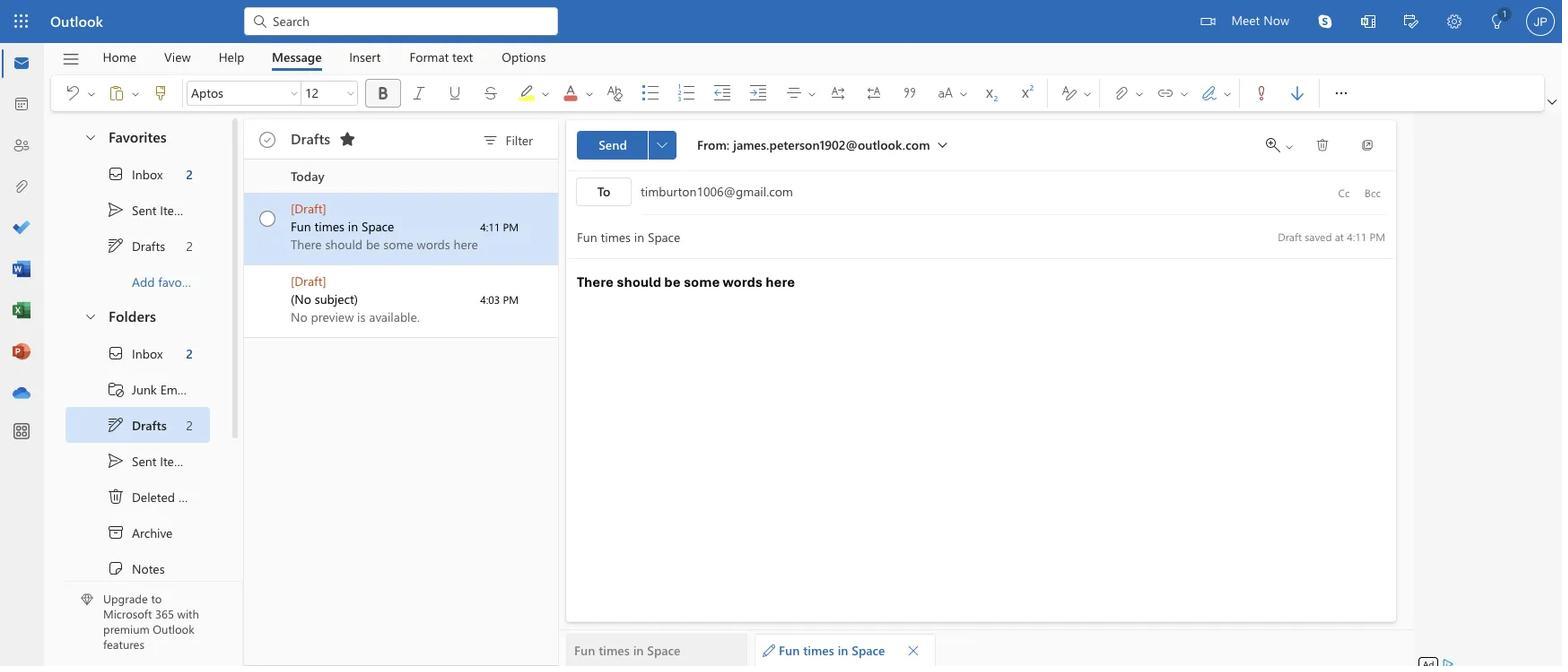 Task type: describe. For each thing, give the bounding box(es) containing it.

[[763, 645, 776, 658]]

application containing outlook
[[0, 0, 1563, 667]]

there for there should be some words here
[[291, 236, 322, 253]]

 button inside clipboard group
[[84, 79, 99, 108]]

Message body, press Alt+F10 to exit text field
[[577, 274, 1386, 523]]

james.peterson1902@outlook.com
[[734, 136, 930, 153]]

 button
[[856, 79, 892, 108]]

word image
[[13, 261, 31, 279]]

upgrade to microsoft 365 with premium outlook features
[[103, 592, 199, 653]]

space inside 'message list' list box
[[362, 218, 394, 235]]

 deleted items
[[107, 488, 209, 506]]

fun times in space button
[[566, 635, 748, 667]]

[draft] for fun
[[291, 200, 326, 217]]


[[61, 50, 80, 69]]

 button
[[143, 79, 179, 108]]

clipboard group
[[55, 75, 179, 111]]

times inside button
[[599, 643, 630, 660]]

 button
[[365, 79, 401, 108]]

4 2 from the top
[[186, 417, 193, 434]]

drafts heading
[[291, 119, 362, 159]]


[[1253, 84, 1271, 102]]

add
[[132, 273, 155, 290]]

(no subject)
[[291, 291, 358, 308]]

4:11 pm
[[480, 220, 519, 234]]

home
[[103, 48, 136, 65]]

 button
[[1244, 79, 1280, 108]]

4:11 inside reading pane main content
[[1348, 229, 1367, 244]]

subject)
[[315, 291, 358, 308]]

 button
[[820, 79, 856, 108]]


[[908, 645, 920, 658]]

some inside 'message list' list box
[[384, 236, 414, 253]]

 button
[[473, 79, 509, 108]]

from
[[698, 136, 727, 153]]

view button
[[151, 43, 204, 71]]

 left font color icon
[[540, 88, 551, 99]]

favorites
[[109, 127, 167, 146]]

365
[[155, 607, 174, 622]]

text
[[453, 48, 473, 65]]

text highlight color image
[[518, 84, 554, 102]]

 sent items for second  tree item from the top
[[107, 452, 190, 470]]

outlook inside banner
[[50, 12, 103, 31]]

2  from the top
[[107, 452, 125, 470]]

timburton1006@gmail.com
[[641, 183, 793, 200]]

include group
[[1104, 75, 1236, 111]]

:
[[727, 136, 730, 153]]

 1
[[1491, 7, 1508, 29]]


[[1362, 14, 1376, 29]]

is
[[357, 309, 366, 326]]

to
[[598, 183, 611, 200]]

 inside  
[[807, 88, 818, 99]]

 button
[[1305, 131, 1341, 160]]

saved
[[1305, 229, 1333, 244]]

 button
[[1434, 0, 1477, 46]]

at
[[1336, 229, 1345, 244]]

drafts inside drafts 
[[291, 129, 331, 148]]

help
[[219, 48, 245, 65]]

subscript image
[[981, 84, 1017, 102]]

decrease indent image
[[714, 84, 750, 102]]

 inside the  
[[130, 88, 141, 99]]

 tree item
[[66, 372, 210, 408]]

in inside 'message list' list box
[[348, 218, 358, 235]]


[[606, 84, 624, 102]]

format
[[410, 48, 449, 65]]

cc button
[[1330, 179, 1359, 207]]

 inside tree
[[107, 345, 125, 363]]

meet now
[[1232, 12, 1290, 29]]

 for  deleted items
[[107, 488, 125, 506]]

notes
[[132, 561, 165, 578]]

2  from the top
[[107, 417, 125, 434]]

no preview is available.
[[291, 309, 420, 326]]


[[901, 84, 919, 102]]


[[107, 524, 125, 542]]

today heading
[[244, 160, 558, 193]]

1
[[1503, 7, 1508, 20]]

jp button
[[1520, 0, 1563, 43]]

To text field
[[641, 183, 1330, 203]]

 button right the font size text box
[[344, 81, 358, 106]]

1 horizontal spatial  button
[[509, 75, 554, 111]]

4:11 inside 'message list' list box
[[480, 220, 500, 234]]

[draft] for (no
[[291, 273, 326, 290]]

 tree item
[[66, 551, 210, 587]]

features
[[103, 637, 144, 653]]

should be
[[617, 274, 681, 292]]

format text
[[410, 48, 473, 65]]

with
[[177, 607, 199, 622]]

 button down message button
[[287, 81, 302, 106]]

options button
[[489, 43, 560, 71]]

message list list box
[[244, 160, 558, 666]]

upgrade
[[103, 592, 148, 607]]

outlook inside 'upgrade to microsoft 365 with premium outlook features'
[[153, 622, 195, 638]]

there for there should be some words here
[[577, 274, 614, 292]]

 
[[108, 84, 141, 102]]

meet
[[1232, 12, 1261, 29]]

(no
[[291, 291, 311, 308]]

in inside button
[[633, 643, 644, 660]]

 button
[[333, 125, 362, 154]]

fun times in space inside button
[[575, 643, 681, 660]]

message
[[272, 48, 322, 65]]

Search for email, meetings, files and more. field
[[271, 11, 548, 30]]

 button inside clipboard group
[[128, 79, 143, 108]]

 button
[[1350, 131, 1386, 160]]

 inside favorites tree
[[107, 237, 125, 255]]

to
[[151, 592, 162, 607]]

2 horizontal spatial space
[[852, 643, 886, 660]]

2 horizontal spatial fun
[[779, 643, 800, 660]]


[[410, 84, 428, 102]]

tab list inside application
[[89, 43, 560, 71]]

 junk email
[[107, 381, 190, 399]]

left-rail-appbar navigation
[[4, 43, 39, 415]]

 button
[[401, 79, 437, 108]]


[[1319, 14, 1333, 29]]

 button
[[1545, 93, 1561, 111]]

to do image
[[13, 220, 31, 238]]

preview
[[311, 309, 354, 326]]

junk
[[132, 381, 157, 398]]

sent inside favorites tree
[[132, 202, 157, 219]]

drafts for 1st  tree item from the bottom
[[132, 417, 167, 434]]

superscript image
[[1017, 84, 1053, 102]]

 drafts for first  tree item from the top
[[107, 237, 165, 255]]

 button
[[892, 79, 928, 108]]

times inside 'message list' list box
[[315, 218, 345, 235]]

 button
[[597, 79, 633, 108]]

reading pane main content
[[559, 112, 1415, 667]]

 for  dropdown button on the top
[[1549, 98, 1557, 107]]

pm for no preview is available.
[[503, 293, 519, 307]]


[[1267, 138, 1281, 153]]

view
[[164, 48, 191, 65]]

2 horizontal spatial times
[[804, 643, 835, 660]]

bullets image
[[642, 84, 678, 102]]

 button
[[1347, 0, 1391, 46]]

1  tree item from the top
[[66, 192, 210, 228]]

tags group
[[1244, 75, 1316, 111]]

be
[[366, 236, 380, 253]]

microsoft
[[103, 607, 152, 622]]

 button inside folders tree item
[[75, 300, 105, 333]]

folders tree item
[[66, 300, 210, 336]]


[[482, 84, 500, 102]]

 drafts for 1st  tree item from the bottom
[[107, 417, 167, 434]]

some inside text box
[[684, 274, 720, 292]]

 archive
[[107, 524, 173, 542]]

 button
[[55, 79, 84, 108]]

message list section
[[244, 115, 558, 666]]



Task type: vqa. For each thing, say whether or not it's contained in the screenshot.
'accounts'
no



Task type: locate. For each thing, give the bounding box(es) containing it.
 button left folders
[[75, 300, 105, 333]]

1  from the top
[[107, 165, 125, 183]]

 button
[[287, 81, 302, 106], [344, 81, 358, 106], [75, 120, 105, 154], [75, 300, 105, 333]]

 up select a message checkbox
[[259, 211, 276, 227]]

 tree item
[[66, 479, 210, 515]]


[[107, 560, 125, 578]]

 tree item
[[66, 515, 210, 551]]

pm right at
[[1370, 229, 1386, 244]]

1 horizontal spatial words
[[723, 274, 763, 292]]

format text button
[[396, 43, 487, 71]]

outlook banner
[[0, 0, 1563, 46]]

Font size text field
[[302, 83, 343, 104]]

2 inbox from the top
[[132, 345, 163, 362]]

here inside 'message list' list box
[[454, 236, 478, 253]]

 inside select all messages checkbox
[[259, 132, 276, 148]]

today
[[291, 167, 325, 184]]


[[251, 13, 269, 31]]

outlook up ""
[[50, 12, 103, 31]]

2 vertical spatial items
[[179, 489, 209, 506]]

there inside 'message list' list box
[[291, 236, 322, 253]]


[[1491, 14, 1505, 29]]

 inside the favorites tree item
[[83, 130, 98, 144]]

 right the font size text box
[[346, 88, 356, 99]]

 right  
[[1316, 138, 1330, 153]]

0 horizontal spatial  button
[[84, 79, 99, 108]]

Select a message checkbox
[[248, 193, 291, 232]]

1 horizontal spatial 
[[939, 140, 948, 149]]

 right the send button
[[657, 140, 668, 151]]

1 vertical spatial fun times in space
[[575, 643, 681, 660]]

favorites tree item
[[66, 120, 210, 156]]

outlook down to on the bottom of page
[[153, 622, 195, 638]]

 button
[[1304, 0, 1347, 43]]

pm inside reading pane main content
[[1370, 229, 1386, 244]]

 button
[[553, 75, 598, 111], [128, 79, 143, 108], [539, 79, 553, 108], [583, 79, 597, 108]]

2 vertical spatial drafts
[[132, 417, 167, 434]]

1 horizontal spatial there
[[577, 274, 614, 292]]

 tree item
[[66, 192, 210, 228], [66, 443, 210, 479]]

0 vertical spatial  tree item
[[66, 192, 210, 228]]

1 horizontal spatial in
[[633, 643, 644, 660]]

1 horizontal spatial space
[[648, 643, 681, 660]]


[[829, 84, 847, 102]]

1 vertical spatial drafts
[[132, 237, 165, 254]]

 up  tree item
[[107, 452, 125, 470]]

 button
[[53, 44, 89, 75]]

deleted
[[132, 489, 175, 506]]

4:11 right at
[[1348, 229, 1367, 244]]

0 horizontal spatial in
[[348, 218, 358, 235]]

some right be
[[384, 236, 414, 253]]

 inbox for 2nd  tree item from the bottom
[[107, 165, 163, 183]]

 tree item up add
[[66, 228, 210, 264]]

inbox up  junk email
[[132, 345, 163, 362]]

 button
[[648, 131, 677, 160]]

Select a message checkbox
[[248, 266, 291, 304]]


[[785, 84, 803, 102]]

1 horizontal spatial fun times in space
[[575, 643, 681, 660]]

 right 
[[86, 88, 97, 99]]

1 vertical spatial here
[[766, 274, 795, 292]]

1  drafts from the top
[[107, 237, 165, 255]]

there should be some words here
[[291, 236, 478, 253]]

some right should be
[[684, 274, 720, 292]]


[[1201, 14, 1216, 29]]

2  tree item from the top
[[66, 336, 210, 372]]

items right deleted at the left of the page
[[179, 489, 209, 506]]

0 vertical spatial  drafts
[[107, 237, 165, 255]]


[[107, 165, 125, 183], [107, 345, 125, 363]]

 inbox inside favorites tree
[[107, 165, 163, 183]]

pm up 4:03 pm
[[503, 220, 519, 234]]

 drafts down  tree item
[[107, 417, 167, 434]]

1 vertical spatial [draft]
[[291, 273, 326, 290]]

insert
[[350, 48, 381, 65]]

 tree item down the favorites tree item
[[66, 192, 210, 228]]

1 vertical spatial  tree item
[[66, 443, 210, 479]]

2 up the favorite
[[186, 237, 193, 254]]

 
[[785, 84, 818, 102]]

 tree item up junk on the left bottom
[[66, 336, 210, 372]]

 inside dropdown button
[[1549, 98, 1557, 107]]

 button
[[99, 79, 128, 108]]

fun inside button
[[575, 643, 596, 660]]

1 [draft] from the top
[[291, 200, 326, 217]]

sent
[[132, 202, 157, 219], [132, 453, 157, 470]]

excel image
[[13, 303, 31, 320]]

from : james.peterson1902@outlook.com 
[[698, 136, 948, 153]]

3 2 from the top
[[186, 345, 193, 362]]

 inbox down the favorites tree item
[[107, 165, 163, 183]]

more apps image
[[13, 424, 31, 442]]

0 vertical spatial 
[[1316, 138, 1330, 153]]

 notes
[[107, 560, 165, 578]]

0 vertical spatial [draft]
[[291, 200, 326, 217]]

 inside favorites tree
[[107, 201, 125, 219]]

items for second  tree item from the top
[[160, 453, 190, 470]]

premium
[[103, 622, 150, 638]]

1 vertical spatial  tree item
[[66, 408, 210, 443]]

 button down options button at the top
[[509, 75, 554, 111]]


[[107, 381, 125, 399]]


[[107, 237, 125, 255], [107, 417, 125, 434]]


[[259, 132, 276, 148], [259, 211, 276, 227]]

calendar image
[[13, 96, 31, 114]]

2 down email
[[186, 417, 193, 434]]

 left the font size text box
[[289, 88, 300, 99]]

 tree item
[[66, 228, 210, 264], [66, 408, 210, 443]]

fun times in space inside 'message list' list box
[[291, 218, 394, 235]]

1 vertical spatial  drafts
[[107, 417, 167, 434]]

drafts
[[291, 129, 331, 148], [132, 237, 165, 254], [132, 417, 167, 434]]

0 horizontal spatial fun
[[291, 218, 311, 235]]

folders
[[109, 307, 156, 326]]

 inside  
[[86, 88, 97, 99]]

0 vertical spatial items
[[160, 202, 190, 219]]

0 vertical spatial outlook
[[50, 12, 103, 31]]


[[1289, 84, 1307, 102]]

increase indent image
[[750, 84, 785, 102]]

 button
[[437, 79, 473, 108]]

onedrive image
[[13, 385, 31, 403]]

tab list containing home
[[89, 43, 560, 71]]

Select all messages checkbox
[[255, 127, 280, 153]]


[[64, 84, 82, 102]]

 drafts up add favorite tree item
[[107, 237, 165, 255]]

1  sent items from the top
[[107, 201, 190, 219]]

there left 'should'
[[291, 236, 322, 253]]

words inside text box
[[723, 274, 763, 292]]

 inbox inside tree
[[107, 345, 163, 363]]

 up 
[[107, 488, 125, 506]]

 left folders
[[83, 309, 98, 324]]

[draft] down 'today'
[[291, 200, 326, 217]]

help button
[[205, 43, 258, 71]]

 right ''
[[1285, 142, 1295, 153]]

set your advertising preferences image
[[1442, 658, 1456, 667]]

archive
[[132, 525, 173, 542]]

0 vertical spatial some
[[384, 236, 414, 253]]

 sent items up deleted at the left of the page
[[107, 452, 190, 470]]

1  tree item from the top
[[66, 156, 210, 192]]

2 2 from the top
[[186, 237, 193, 254]]

1  inbox from the top
[[107, 165, 163, 183]]

drafts inside tree
[[132, 417, 167, 434]]

0 vertical spatial 
[[259, 132, 276, 148]]

some
[[384, 236, 414, 253], [684, 274, 720, 292]]

0 vertical spatial  sent items
[[107, 201, 190, 219]]

2  sent items from the top
[[107, 452, 190, 470]]

 down the jp dropdown button
[[1549, 98, 1557, 107]]

powerpoint image
[[13, 344, 31, 362]]

Add a subject text field
[[566, 223, 1262, 251]]

 button
[[901, 639, 926, 664]]

 tree item down junk on the left bottom
[[66, 408, 210, 443]]

 up 
[[107, 345, 125, 363]]

2  drafts from the top
[[107, 417, 167, 434]]

2 [draft] from the top
[[291, 273, 326, 290]]

drafts for first  tree item from the top
[[132, 237, 165, 254]]


[[374, 84, 392, 102]]

numbering image
[[678, 84, 714, 102]]

0 horizontal spatial 4:11
[[480, 220, 500, 234]]

 sent items up add
[[107, 201, 190, 219]]

there
[[291, 236, 322, 253], [577, 274, 614, 292]]

sent up add
[[132, 202, 157, 219]]

send
[[599, 136, 627, 154]]

 drafts inside tree
[[107, 417, 167, 434]]


[[261, 132, 275, 146]]

font color image
[[562, 84, 598, 102]]

tree containing 
[[66, 336, 210, 667]]

2  from the top
[[259, 211, 276, 227]]

 tree item down favorites
[[66, 156, 210, 192]]

1 horizontal spatial outlook
[[153, 622, 195, 638]]

tab list
[[89, 43, 560, 71]]

0 vertical spatial sent
[[132, 202, 157, 219]]

4:11 up 4:03
[[480, 220, 500, 234]]

draft saved at 4:11 pm
[[1279, 229, 1386, 244]]

items for second  tree item from the bottom of the page
[[160, 202, 190, 219]]

0 horizontal spatial outlook
[[50, 12, 103, 31]]

message button
[[259, 43, 335, 71]]

items inside favorites tree
[[160, 202, 190, 219]]

basic text group
[[187, 75, 1053, 111]]

 down 
[[107, 417, 125, 434]]

 down  
[[83, 130, 98, 144]]

[draft]
[[291, 200, 326, 217], [291, 273, 326, 290]]

draft
[[1279, 229, 1303, 244]]

1 vertical spatial outlook
[[153, 622, 195, 638]]

[draft] up (no
[[291, 273, 326, 290]]

0 horizontal spatial space
[[362, 218, 394, 235]]

filter
[[506, 132, 533, 149]]

0 vertical spatial words
[[417, 236, 450, 253]]


[[339, 130, 357, 148]]

 button
[[1391, 0, 1434, 46]]

1 inbox from the top
[[132, 166, 163, 183]]

1  from the top
[[107, 201, 125, 219]]

people image
[[13, 137, 31, 155]]

4:03 pm
[[480, 293, 519, 307]]

1  from the top
[[107, 237, 125, 255]]

2 sent from the top
[[132, 453, 157, 470]]

1 vertical spatial items
[[160, 453, 190, 470]]

cc
[[1339, 186, 1351, 200]]

0 horizontal spatial 
[[107, 488, 125, 506]]

1 vertical spatial 
[[259, 211, 276, 227]]

there left should be
[[577, 274, 614, 292]]

 down the favorites tree item
[[107, 201, 125, 219]]

0 vertical spatial fun times in space
[[291, 218, 394, 235]]

 button right 
[[84, 79, 99, 108]]

space inside button
[[648, 643, 681, 660]]

1 vertical spatial some
[[684, 274, 720, 292]]

 inside popup button
[[657, 140, 668, 151]]

words
[[417, 236, 450, 253], [723, 274, 763, 292]]

0 horizontal spatial times
[[315, 218, 345, 235]]

 fun times in space
[[763, 643, 886, 660]]

1 horizontal spatial here
[[766, 274, 795, 292]]

 sent items inside favorites tree
[[107, 201, 190, 219]]

 up to text field
[[939, 140, 948, 149]]

 search field
[[244, 0, 558, 40]]


[[865, 84, 883, 102]]

words inside 'message list' list box
[[417, 236, 450, 253]]

application
[[0, 0, 1563, 667]]

0 horizontal spatial 
[[657, 140, 668, 151]]

1 vertical spatial sent
[[132, 453, 157, 470]]

0 vertical spatial here
[[454, 236, 478, 253]]

 tree item up deleted at the left of the page
[[66, 443, 210, 479]]

 inbox down folders tree item
[[107, 345, 163, 363]]

send button
[[577, 131, 649, 160]]

 drafts inside favorites tree
[[107, 237, 165, 255]]

 button down  
[[75, 120, 105, 154]]

 right 
[[807, 88, 818, 99]]

1 vertical spatial inbox
[[132, 345, 163, 362]]

pm for there should be some words here
[[503, 220, 519, 234]]

 
[[64, 84, 97, 102]]

 up add favorite tree item
[[107, 237, 125, 255]]

fun inside 'message list' list box
[[291, 218, 311, 235]]

0 horizontal spatial here
[[454, 236, 478, 253]]

1  tree item from the top
[[66, 228, 210, 264]]

jp
[[1535, 15, 1548, 28]]

1 vertical spatial there
[[577, 274, 614, 292]]

drafts inside favorites tree
[[132, 237, 165, 254]]

1 sent from the top
[[132, 202, 157, 219]]

1 vertical spatial words
[[723, 274, 763, 292]]

sent up  tree item
[[132, 453, 157, 470]]

 for  popup button
[[657, 140, 668, 151]]

 right 
[[130, 88, 141, 99]]

here inside text box
[[766, 274, 795, 292]]

items for  tree item
[[179, 489, 209, 506]]

 
[[1267, 138, 1295, 153]]

Font text field
[[188, 83, 286, 104]]

0 vertical spatial 
[[107, 165, 125, 183]]

1 horizontal spatial 
[[1316, 138, 1330, 153]]

1 vertical spatial 
[[107, 417, 125, 434]]

1  from the top
[[259, 132, 276, 148]]

 inside tree item
[[107, 488, 125, 506]]

1 vertical spatial  inbox
[[107, 345, 163, 363]]

inbox inside favorites tree
[[132, 166, 163, 183]]

 button
[[1280, 79, 1316, 108]]

2 horizontal spatial 
[[1549, 98, 1557, 107]]

1 horizontal spatial 4:11
[[1348, 229, 1367, 244]]

 inbox
[[107, 165, 163, 183], [107, 345, 163, 363]]

1 2 from the top
[[186, 166, 193, 183]]


[[107, 201, 125, 219], [107, 452, 125, 470]]

0 horizontal spatial fun times in space
[[291, 218, 394, 235]]

mail image
[[13, 55, 31, 73]]

1 horizontal spatial times
[[599, 643, 630, 660]]

 inbox for 2nd  tree item
[[107, 345, 163, 363]]

add favorite
[[132, 273, 200, 290]]

drafts up add
[[132, 237, 165, 254]]

 inside from : james.peterson1902@outlook.com 
[[939, 140, 948, 149]]

 left 
[[584, 88, 595, 99]]

items up the favorite
[[160, 202, 190, 219]]

2  from the top
[[107, 345, 125, 363]]

here
[[454, 236, 478, 253], [766, 274, 795, 292]]

0 horizontal spatial words
[[417, 236, 450, 253]]

2 down the favorites tree item
[[186, 166, 193, 183]]

 button inside the favorites tree item
[[75, 120, 105, 154]]

 inside folders tree item
[[83, 309, 98, 324]]

items up  deleted items at the bottom left
[[160, 453, 190, 470]]

there inside text box
[[577, 274, 614, 292]]

1 horizontal spatial some
[[684, 274, 720, 292]]

drafts 
[[291, 129, 357, 148]]

0 vertical spatial  tree item
[[66, 228, 210, 264]]

favorites tree
[[66, 113, 210, 300]]

inbox down the favorites tree item
[[132, 166, 163, 183]]

1 horizontal spatial fun
[[575, 643, 596, 660]]

tree
[[66, 336, 210, 667]]

0 vertical spatial 
[[107, 201, 125, 219]]

1 vertical spatial  sent items
[[107, 452, 190, 470]]

 inside button
[[1316, 138, 1330, 153]]

 for 
[[1316, 138, 1330, 153]]

premium features image
[[81, 595, 93, 607]]

 inside option
[[259, 211, 276, 227]]

 down the favorites tree item
[[107, 165, 125, 183]]

2 up email
[[186, 345, 193, 362]]

add favorite tree item
[[66, 264, 210, 300]]

pm
[[503, 220, 519, 234], [1370, 229, 1386, 244], [503, 293, 519, 307]]

2  tree item from the top
[[66, 443, 210, 479]]

in
[[348, 218, 358, 235], [633, 643, 644, 660], [838, 643, 849, 660]]

0 vertical spatial there
[[291, 236, 322, 253]]

0 vertical spatial inbox
[[132, 166, 163, 183]]

 sent items for second  tree item from the bottom of the page
[[107, 201, 190, 219]]

2 horizontal spatial in
[[838, 643, 849, 660]]

0 horizontal spatial there
[[291, 236, 322, 253]]

items inside  deleted items
[[179, 489, 209, 506]]

0 vertical spatial drafts
[[291, 129, 331, 148]]

pm right 4:03
[[503, 293, 519, 307]]

1 vertical spatial  tree item
[[66, 336, 210, 372]]

 tree item
[[66, 156, 210, 192], [66, 336, 210, 372]]

0 horizontal spatial some
[[384, 236, 414, 253]]

files image
[[13, 179, 31, 197]]

 inside  
[[1285, 142, 1295, 153]]

1 vertical spatial 
[[107, 488, 125, 506]]

favorite
[[158, 273, 200, 290]]

available.
[[369, 309, 420, 326]]

there should be some words here
[[577, 274, 795, 292]]

2  inbox from the top
[[107, 345, 163, 363]]


[[1405, 14, 1419, 29]]

1 vertical spatial 
[[107, 452, 125, 470]]

drafts left the 
[[291, 129, 331, 148]]

fun times in space
[[291, 218, 394, 235], [575, 643, 681, 660]]

1 vertical spatial 
[[107, 345, 125, 363]]

0 vertical spatial  inbox
[[107, 165, 163, 183]]

 down font text box
[[259, 132, 276, 148]]

now
[[1264, 12, 1290, 29]]

outlook link
[[50, 0, 103, 43]]

0 vertical spatial  tree item
[[66, 156, 210, 192]]

2  tree item from the top
[[66, 408, 210, 443]]

 button
[[509, 75, 554, 111], [84, 79, 99, 108]]

0 vertical spatial 
[[107, 237, 125, 255]]

 inside favorites tree
[[107, 165, 125, 183]]

drafts down  junk email
[[132, 417, 167, 434]]

outlook
[[50, 12, 103, 31], [153, 622, 195, 638]]



